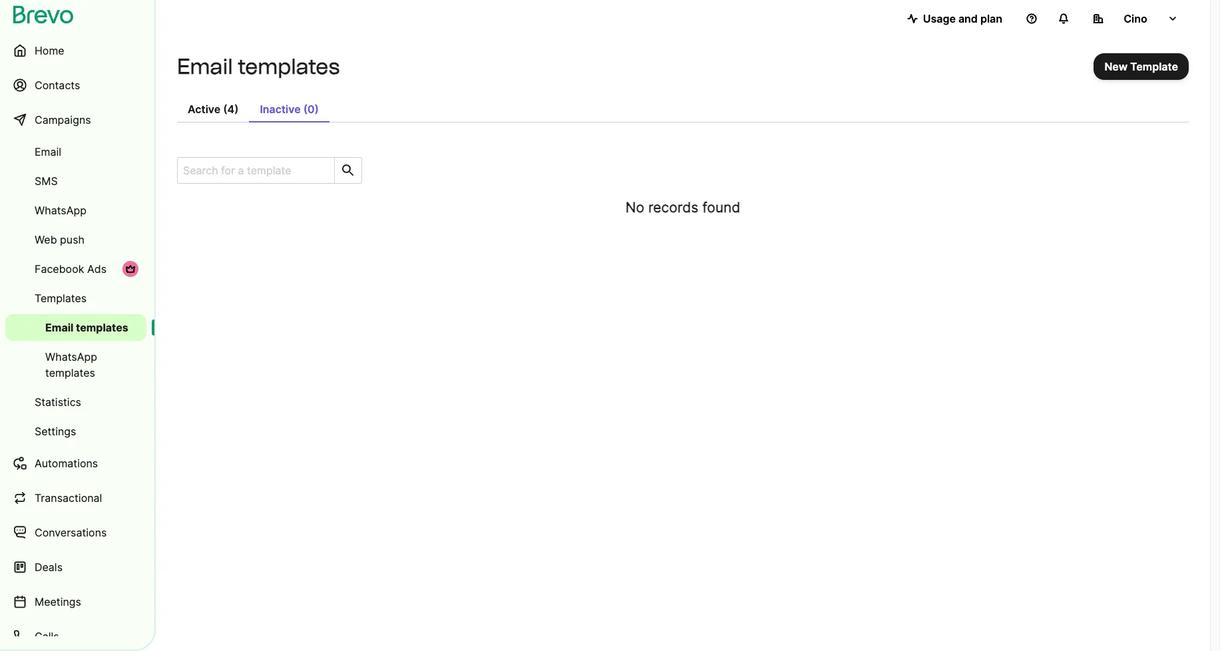 Task type: vqa. For each thing, say whether or not it's contained in the screenshot.
New Template
yes



Task type: locate. For each thing, give the bounding box(es) containing it.
) right active
[[235, 103, 239, 116]]

) right inactive
[[315, 103, 319, 116]]

home link
[[5, 35, 147, 67]]

usage and plan
[[924, 12, 1003, 25]]

whatsapp
[[35, 204, 87, 217], [45, 350, 97, 364]]

campaigns link
[[5, 104, 147, 136]]

1 horizontal spatial (
[[303, 103, 308, 116]]

whatsapp link
[[5, 197, 147, 224]]

0 horizontal spatial (
[[223, 103, 227, 116]]

email templates down templates link at top left
[[45, 321, 128, 334]]

active ( 4 )
[[188, 103, 239, 116]]

automations
[[35, 457, 98, 470]]

conversations
[[35, 526, 107, 539]]

whatsapp up web push
[[35, 204, 87, 217]]

( right inactive
[[303, 103, 308, 116]]

templates link
[[5, 285, 147, 312]]

)
[[235, 103, 239, 116], [315, 103, 319, 116]]

templates up inactive ( 0 )
[[238, 54, 340, 79]]

statistics link
[[5, 389, 147, 416]]

1 vertical spatial email templates
[[45, 321, 128, 334]]

email templates up inactive
[[177, 54, 340, 79]]

1 horizontal spatial )
[[315, 103, 319, 116]]

0 vertical spatial email templates
[[177, 54, 340, 79]]

contacts link
[[5, 69, 147, 101]]

email up active
[[177, 54, 233, 79]]

(
[[223, 103, 227, 116], [303, 103, 308, 116]]

0 vertical spatial email
[[177, 54, 233, 79]]

0
[[308, 103, 315, 116]]

1 ( from the left
[[223, 103, 227, 116]]

2 ) from the left
[[315, 103, 319, 116]]

0 vertical spatial whatsapp
[[35, 204, 87, 217]]

templates
[[238, 54, 340, 79], [76, 321, 128, 334], [45, 366, 95, 380]]

whatsapp templates link
[[5, 344, 147, 386]]

0 horizontal spatial )
[[235, 103, 239, 116]]

) for inactive ( 0 )
[[315, 103, 319, 116]]

plan
[[981, 12, 1003, 25]]

templates up statistics link
[[45, 366, 95, 380]]

( for 4
[[223, 103, 227, 116]]

2 ( from the left
[[303, 103, 308, 116]]

email down templates
[[45, 321, 74, 334]]

email templates
[[177, 54, 340, 79], [45, 321, 128, 334]]

sms
[[35, 174, 58, 188]]

home
[[35, 44, 64, 57]]

4
[[227, 103, 235, 116]]

2 vertical spatial email
[[45, 321, 74, 334]]

templates down templates link at top left
[[76, 321, 128, 334]]

whatsapp inside "link"
[[35, 204, 87, 217]]

email templates link
[[5, 314, 147, 341]]

1 vertical spatial whatsapp
[[45, 350, 97, 364]]

( right active
[[223, 103, 227, 116]]

email up sms
[[35, 145, 61, 159]]

whatsapp down email templates link
[[45, 350, 97, 364]]

templates
[[35, 292, 87, 305]]

push
[[60, 233, 85, 246]]

web push
[[35, 233, 85, 246]]

0 vertical spatial templates
[[238, 54, 340, 79]]

cino
[[1124, 12, 1148, 25]]

settings link
[[5, 418, 147, 445]]

ads
[[87, 262, 107, 276]]

calls
[[35, 630, 59, 643]]

whatsapp for whatsapp
[[35, 204, 87, 217]]

automations link
[[5, 448, 147, 480]]

2 vertical spatial templates
[[45, 366, 95, 380]]

email
[[177, 54, 233, 79], [35, 145, 61, 159], [45, 321, 74, 334]]

deals
[[35, 561, 63, 574]]

1 ) from the left
[[235, 103, 239, 116]]

no
[[626, 199, 645, 216]]



Task type: describe. For each thing, give the bounding box(es) containing it.
inactive ( 0 )
[[260, 103, 319, 116]]

records
[[649, 199, 699, 216]]

new
[[1105, 60, 1128, 73]]

( for 0
[[303, 103, 308, 116]]

cino button
[[1083, 5, 1189, 32]]

campaigns
[[35, 113, 91, 127]]

1 vertical spatial templates
[[76, 321, 128, 334]]

facebook
[[35, 262, 84, 276]]

left___rvooi image
[[125, 264, 136, 274]]

deals link
[[5, 551, 147, 583]]

) for active ( 4 )
[[235, 103, 239, 116]]

transactional
[[35, 492, 102, 505]]

contacts
[[35, 79, 80, 92]]

facebook ads link
[[5, 256, 147, 282]]

email link
[[5, 139, 147, 165]]

web push link
[[5, 226, 147, 253]]

meetings link
[[5, 586, 147, 618]]

transactional link
[[5, 482, 147, 514]]

conversations link
[[5, 517, 147, 549]]

calls link
[[5, 621, 147, 651]]

new template button
[[1094, 53, 1189, 80]]

settings
[[35, 425, 76, 438]]

facebook ads
[[35, 262, 107, 276]]

and
[[959, 12, 978, 25]]

Campaign name search field
[[178, 158, 329, 183]]

usage
[[924, 12, 956, 25]]

new template
[[1105, 60, 1179, 73]]

1 vertical spatial email
[[35, 145, 61, 159]]

web
[[35, 233, 57, 246]]

whatsapp for whatsapp templates
[[45, 350, 97, 364]]

inactive
[[260, 103, 301, 116]]

whatsapp templates
[[45, 350, 97, 380]]

active
[[188, 103, 221, 116]]

found
[[703, 199, 741, 216]]

meetings
[[35, 595, 81, 609]]

statistics
[[35, 396, 81, 409]]

sms link
[[5, 168, 147, 194]]

templates inside whatsapp templates
[[45, 366, 95, 380]]

0 horizontal spatial email templates
[[45, 321, 128, 334]]

template
[[1131, 60, 1179, 73]]

no records found
[[626, 199, 741, 216]]

1 horizontal spatial email templates
[[177, 54, 340, 79]]

usage and plan button
[[897, 5, 1014, 32]]



